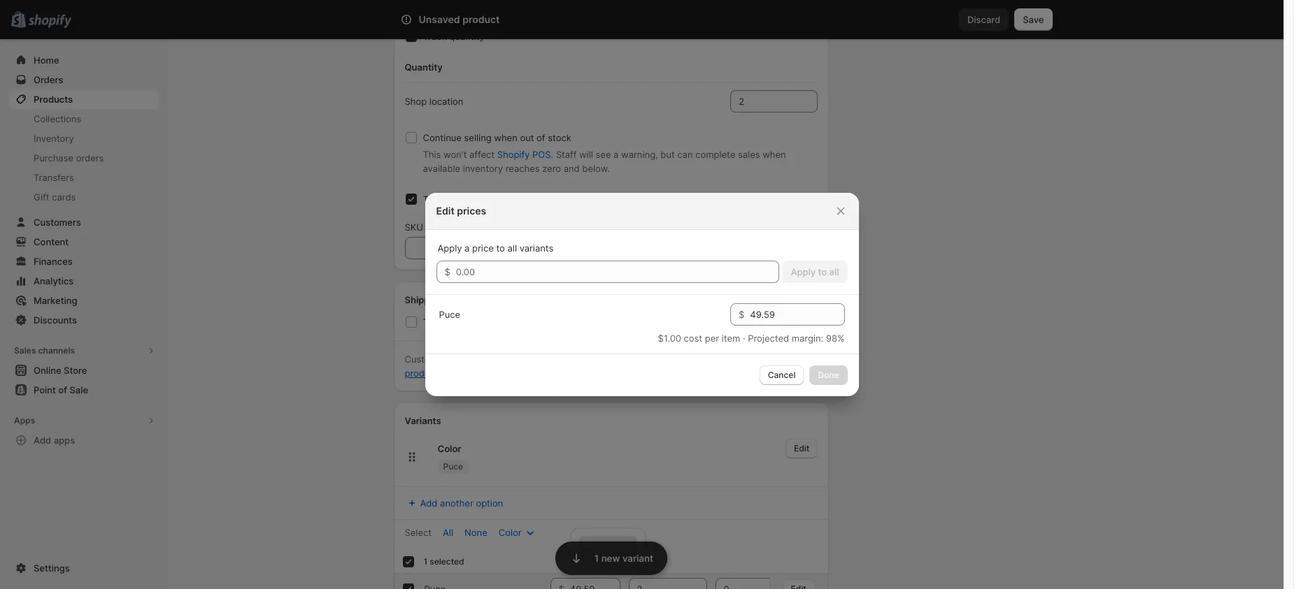 Task type: describe. For each thing, give the bounding box(es) containing it.
this product has a sku or barcode
[[423, 194, 573, 205]]

1 vertical spatial inventory
[[34, 133, 74, 144]]

puce inside edit prices dialog
[[439, 309, 460, 320]]

price
[[550, 557, 571, 567]]

2 vertical spatial product
[[498, 317, 532, 328]]

a inside edit prices dialog
[[465, 243, 470, 254]]

gift
[[34, 192, 49, 203]]

this won't affect shopify pos
[[423, 149, 551, 160]]

new
[[601, 553, 620, 564]]

when inside . staff will see a warning, but can complete sales when available inventory reaches zero and below.
[[763, 149, 786, 160]]

home
[[34, 55, 59, 66]]

quantity
[[449, 31, 484, 42]]

to inside edit prices dialog
[[496, 243, 505, 254]]

selling
[[464, 132, 492, 143]]

is
[[444, 317, 450, 328]]

search
[[462, 14, 492, 25]]

.
[[551, 149, 553, 160]]

customers won't enter shipping details at checkout. learn how to set up your store for
[[405, 354, 779, 365]]

barcode (isbn, upc, gtin, etc.)
[[614, 222, 752, 233]]

affect
[[469, 149, 495, 160]]

gtin,
[[706, 222, 730, 233]]

enter
[[480, 354, 502, 365]]

sales channels
[[14, 346, 75, 356]]

at
[[575, 354, 583, 365]]

a right is
[[453, 317, 458, 328]]

1 new variant button
[[555, 541, 667, 576]]

stock
[[548, 132, 571, 143]]

shopify pos link
[[497, 149, 551, 160]]

projected
[[748, 333, 789, 344]]

sku for sku (stock keeping unit)
[[405, 222, 423, 233]]

and
[[564, 163, 580, 174]]

has
[[480, 194, 495, 205]]

. staff will see a warning, but can complete sales when available inventory reaches zero and below.
[[423, 149, 786, 174]]

sales
[[14, 346, 36, 356]]

edit prices
[[436, 205, 486, 217]]

sales channels button
[[8, 341, 159, 361]]

none
[[464, 527, 487, 539]]

settings
[[34, 563, 70, 574]]

continue
[[423, 132, 462, 143]]

cards
[[52, 192, 76, 203]]

customers
[[405, 354, 451, 365]]

track quantity
[[423, 31, 484, 42]]

continue selling when out of stock
[[423, 132, 571, 143]]

orders
[[76, 152, 104, 164]]

this for this product has a sku or barcode
[[423, 194, 441, 205]]

quantity
[[405, 62, 443, 73]]

(isbn,
[[652, 222, 679, 233]]

price
[[472, 243, 494, 254]]

transfers link
[[8, 168, 159, 187]]

a right the has
[[497, 194, 503, 205]]

digital
[[779, 354, 805, 365]]

available
[[423, 163, 460, 174]]

location
[[429, 96, 463, 107]]

0 vertical spatial sku
[[505, 194, 524, 205]]

sku for sku
[[810, 557, 828, 567]]

discard
[[967, 14, 1000, 25]]

add another option button
[[396, 494, 512, 513]]

discard button
[[959, 8, 1009, 31]]

search button
[[439, 8, 845, 31]]

gift cards
[[34, 192, 76, 203]]

out
[[520, 132, 534, 143]]

add apps button
[[8, 431, 159, 450]]

up
[[705, 354, 716, 365]]

$1.00 cost per item · projected margin: 98%
[[658, 333, 845, 344]]

digital products or services.
[[405, 354, 805, 379]]

details
[[544, 354, 572, 365]]

product for this
[[444, 194, 477, 205]]

upc,
[[682, 222, 703, 233]]

all
[[443, 527, 453, 539]]

save button
[[1014, 8, 1052, 31]]

collections
[[34, 113, 81, 125]]

checkout.
[[586, 354, 628, 365]]

channels
[[38, 346, 75, 356]]

digital products or services. link
[[405, 354, 805, 379]]

0 vertical spatial $ text field
[[456, 261, 780, 283]]

add for add another option
[[420, 498, 437, 509]]

edit prices dialog
[[0, 193, 1284, 397]]

will
[[579, 149, 593, 160]]

this for this won't affect shopify pos
[[423, 149, 441, 160]]

complete
[[695, 149, 735, 160]]

sku (stock keeping unit)
[[405, 222, 514, 233]]

learn
[[630, 354, 654, 365]]

apps button
[[8, 411, 159, 431]]

another
[[440, 498, 473, 509]]

cancel
[[768, 370, 796, 381]]

collections link
[[8, 109, 159, 129]]

reaches
[[506, 163, 540, 174]]

product for unsaved
[[462, 13, 500, 25]]

for
[[764, 354, 776, 365]]



Task type: locate. For each thing, give the bounding box(es) containing it.
1 vertical spatial sku
[[405, 222, 423, 233]]

apps
[[54, 435, 75, 446]]

barcode
[[537, 194, 573, 205]]

staff
[[556, 149, 577, 160]]

to left the set
[[678, 354, 686, 365]]

1 vertical spatial add
[[420, 498, 437, 509]]

add left another
[[420, 498, 437, 509]]

shipping
[[405, 294, 443, 306]]

1 horizontal spatial inventory
[[405, 3, 446, 14]]

0 vertical spatial this
[[423, 149, 441, 160]]

1 vertical spatial to
[[678, 354, 686, 365]]

0 vertical spatial puce
[[439, 309, 460, 320]]

$ text field up margin:
[[750, 304, 845, 326]]

product up quantity on the top left
[[462, 13, 500, 25]]

1 vertical spatial or
[[445, 368, 454, 379]]

unit)
[[493, 222, 514, 233]]

this for this is a physical product
[[423, 317, 441, 328]]

·
[[743, 333, 745, 344]]

1 horizontal spatial sku
[[505, 194, 524, 205]]

1 vertical spatial $
[[739, 309, 745, 320]]

won't
[[454, 354, 477, 365]]

can
[[677, 149, 693, 160]]

1 this from the top
[[423, 149, 441, 160]]

this up (stock
[[423, 194, 441, 205]]

a inside . staff will see a warning, but can complete sales when available inventory reaches zero and below.
[[614, 149, 619, 160]]

physical
[[461, 317, 496, 328]]

add
[[34, 435, 51, 446], [420, 498, 437, 509]]

this left is
[[423, 317, 441, 328]]

color
[[438, 443, 461, 455]]

1 horizontal spatial $
[[739, 309, 745, 320]]

1 new variant
[[594, 553, 653, 564]]

products
[[405, 368, 443, 379]]

1 horizontal spatial add
[[420, 498, 437, 509]]

inventory
[[463, 163, 503, 174]]

0 horizontal spatial when
[[494, 132, 517, 143]]

0 vertical spatial when
[[494, 132, 517, 143]]

purchase orders link
[[8, 148, 159, 168]]

select
[[405, 527, 432, 539]]

transfers
[[34, 172, 74, 183]]

won't
[[444, 149, 467, 160]]

variant
[[623, 553, 653, 564]]

0 vertical spatial inventory
[[405, 3, 446, 14]]

when right sales
[[763, 149, 786, 160]]

0 horizontal spatial sku
[[405, 222, 423, 233]]

puce down color
[[443, 462, 463, 472]]

purchase orders
[[34, 152, 104, 164]]

keeping
[[456, 222, 491, 233]]

product
[[462, 13, 500, 25], [444, 194, 477, 205], [498, 317, 532, 328]]

2 horizontal spatial sku
[[810, 557, 828, 567]]

when
[[494, 132, 517, 143], [763, 149, 786, 160]]

0 horizontal spatial add
[[34, 435, 51, 446]]

inventory up purchase
[[34, 133, 74, 144]]

$ for $ text field to the top
[[445, 267, 450, 278]]

add for add apps
[[34, 435, 51, 446]]

apps
[[14, 415, 35, 426]]

0 vertical spatial $
[[445, 267, 450, 278]]

(stock
[[426, 222, 453, 233]]

margin:
[[792, 333, 823, 344]]

0 horizontal spatial to
[[496, 243, 505, 254]]

0 horizontal spatial inventory
[[34, 133, 74, 144]]

shop
[[405, 96, 427, 107]]

3 this from the top
[[423, 317, 441, 328]]

none button
[[456, 523, 496, 543]]

inventory up track at the left of the page
[[405, 3, 446, 14]]

1 vertical spatial product
[[444, 194, 477, 205]]

or down won't
[[445, 368, 454, 379]]

this is a physical product
[[423, 317, 532, 328]]

shopify image
[[28, 14, 72, 28]]

1 horizontal spatial when
[[763, 149, 786, 160]]

pos
[[532, 149, 551, 160]]

add another option
[[420, 498, 503, 509]]

$ down apply
[[445, 267, 450, 278]]

unsaved
[[419, 13, 460, 25]]

discounts link
[[8, 311, 159, 330]]

etc.)
[[733, 222, 752, 233]]

to left 'all'
[[496, 243, 505, 254]]

gift cards link
[[8, 187, 159, 207]]

add apps
[[34, 435, 75, 446]]

0 vertical spatial product
[[462, 13, 500, 25]]

all
[[507, 243, 517, 254]]

of
[[537, 132, 545, 143]]

2 this from the top
[[423, 194, 441, 205]]

1 horizontal spatial to
[[678, 354, 686, 365]]

your
[[718, 354, 737, 365]]

inventory link
[[8, 129, 159, 148]]

settings link
[[8, 559, 159, 578]]

cost
[[684, 333, 702, 344]]

1 vertical spatial $ text field
[[750, 304, 845, 326]]

barcode
[[614, 222, 650, 233]]

0 horizontal spatial or
[[445, 368, 454, 379]]

to
[[496, 243, 505, 254], [678, 354, 686, 365]]

edit
[[436, 205, 455, 217]]

see
[[596, 149, 611, 160]]

when up shopify
[[494, 132, 517, 143]]

98%
[[826, 333, 845, 344]]

options element
[[424, 584, 446, 590]]

1 horizontal spatial or
[[526, 194, 535, 205]]

product left the has
[[444, 194, 477, 205]]

this up available
[[423, 149, 441, 160]]

or inside digital products or services.
[[445, 368, 454, 379]]

variants
[[519, 243, 553, 254]]

$ for $ text field to the bottom
[[739, 309, 745, 320]]

services.
[[457, 368, 495, 379]]

discounts
[[34, 315, 77, 326]]

0 vertical spatial to
[[496, 243, 505, 254]]

home link
[[8, 50, 159, 70]]

$ text field
[[456, 261, 780, 283], [750, 304, 845, 326]]

0 horizontal spatial $
[[445, 267, 450, 278]]

$ up ·
[[739, 309, 745, 320]]

1 vertical spatial when
[[763, 149, 786, 160]]

all button
[[434, 523, 462, 543]]

but
[[661, 149, 675, 160]]

0 vertical spatial or
[[526, 194, 535, 205]]

purchase
[[34, 152, 73, 164]]

or left the 'barcode'
[[526, 194, 535, 205]]

shopify
[[497, 149, 530, 160]]

$ text field down barcode
[[456, 261, 780, 283]]

per
[[705, 333, 719, 344]]

2 vertical spatial this
[[423, 317, 441, 328]]

store
[[740, 354, 762, 365]]

add left apps
[[34, 435, 51, 446]]

2 vertical spatial sku
[[810, 557, 828, 567]]

product right "physical"
[[498, 317, 532, 328]]

$
[[445, 267, 450, 278], [739, 309, 745, 320]]

1 vertical spatial this
[[423, 194, 441, 205]]

a right see
[[614, 149, 619, 160]]

or
[[526, 194, 535, 205], [445, 368, 454, 379]]

prices
[[457, 205, 486, 217]]

apply
[[438, 243, 462, 254]]

$1.00
[[658, 333, 681, 344]]

puce down shipping
[[439, 309, 460, 320]]

set
[[689, 354, 702, 365]]

a left the price
[[465, 243, 470, 254]]

how
[[657, 354, 675, 365]]

cancel button
[[759, 366, 804, 385]]

products link
[[8, 90, 159, 109]]

1 vertical spatial puce
[[443, 462, 463, 472]]

0 vertical spatial add
[[34, 435, 51, 446]]

save
[[1023, 14, 1044, 25]]



Task type: vqa. For each thing, say whether or not it's contained in the screenshot.
REPORTS Link
no



